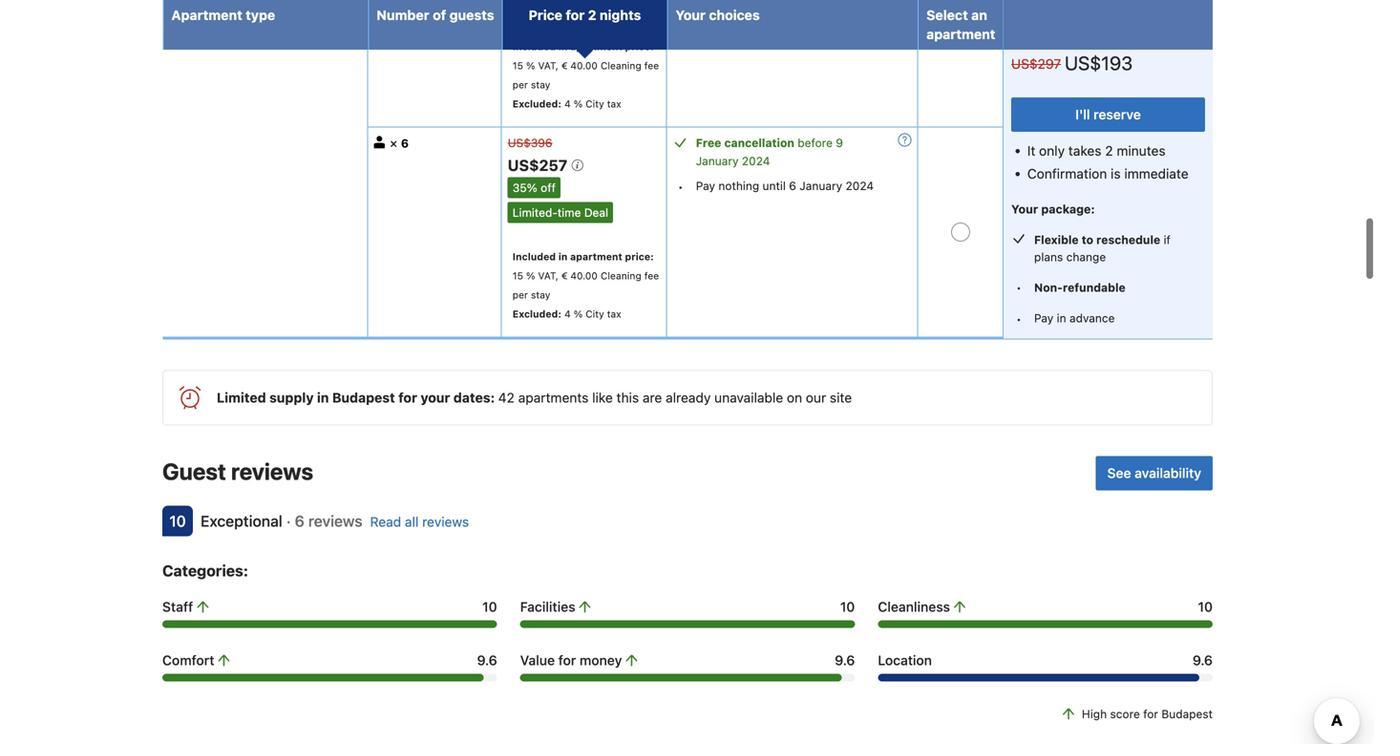 Task type: describe. For each thing, give the bounding box(es) containing it.
2 included in apartment price: 15 % vat, € 40.00 cleaning fee per stay excluded: 4 % city tax from the top
[[513, 251, 659, 320]]

nights
[[600, 7, 641, 23]]

apartment down the select
[[927, 26, 996, 42]]

in right 'supply'
[[317, 390, 329, 406]]

1 included in apartment price: 15 % vat, € 40.00 cleaning fee per stay excluded: 4 % city tax from the top
[[513, 40, 659, 109]]

an
[[972, 7, 988, 23]]

pay nothing until 6 january 2024
[[696, 179, 874, 192]]

us$297
[[1012, 56, 1062, 72]]

limited supply in budapest for your dates: 42 apartments like this are already unavailable on our site
[[217, 390, 852, 406]]

price for 2 nights
[[529, 7, 641, 23]]

only
[[1040, 143, 1065, 159]]

2 tax from the top
[[607, 308, 622, 320]]

reviews right ·
[[308, 512, 363, 530]]

supply
[[269, 390, 314, 406]]

facilities
[[520, 599, 576, 615]]

non-
[[1035, 281, 1063, 294]]

guest reviews
[[162, 458, 314, 485]]

confirmation
[[1028, 166, 1108, 182]]

us$193
[[1065, 52, 1133, 74]]

until
[[763, 179, 786, 192]]

guest
[[162, 458, 226, 485]]

9
[[836, 136, 844, 149]]

your package:
[[1012, 202, 1096, 216]]

for left your
[[399, 390, 417, 406]]

us$297 us$193
[[1012, 52, 1133, 74]]

1 horizontal spatial january
[[800, 179, 843, 192]]

it
[[1028, 143, 1036, 159]]

value
[[520, 653, 555, 669]]

• for pay nothing until 6 january 2024
[[678, 180, 684, 194]]

i'll reserve
[[1076, 107, 1141, 122]]

guests
[[450, 7, 494, 23]]

is
[[1111, 166, 1121, 182]]

immediate
[[1125, 166, 1189, 182]]

advance
[[1070, 311, 1115, 325]]

1 limited-time deal. you're getting a reduced rate because this property has a limited-time deal running. these deals only last up to 48 hours.. element from the top
[[508, 0, 613, 13]]

cleanliness
[[878, 599, 951, 615]]

2 stay from the top
[[531, 289, 551, 301]]

42
[[498, 390, 515, 406]]

see availability
[[1108, 465, 1202, 481]]

1 stay from the top
[[531, 79, 551, 90]]

2 horizontal spatial 6
[[789, 179, 797, 192]]

us$396
[[508, 136, 553, 149]]

0 vertical spatial 2
[[588, 7, 597, 23]]

location
[[878, 653, 932, 669]]

% down limited-
[[526, 270, 535, 282]]

high score for budapest
[[1082, 708, 1213, 721]]

2 inside it only takes 2 minutes confirmation is immediate
[[1106, 143, 1114, 159]]

before
[[798, 136, 833, 149]]

site
[[830, 390, 852, 406]]

are
[[643, 390, 662, 406]]

1 excluded: from the top
[[513, 98, 562, 109]]

guest reviews element
[[162, 456, 1089, 487]]

already
[[666, 390, 711, 406]]

read
[[370, 514, 401, 530]]

2 excluded: from the top
[[513, 308, 562, 320]]

in down limited-time deal
[[559, 251, 568, 262]]

1 15 from the top
[[513, 60, 524, 71]]

number of guests
[[377, 7, 494, 23]]

plans
[[1035, 250, 1064, 263]]

rated exceptional element
[[201, 512, 283, 530]]

scored 10 element
[[162, 506, 193, 537]]

1 price: from the top
[[625, 40, 654, 52]]

time
[[558, 206, 581, 219]]

see availability button
[[1096, 456, 1213, 491]]

• for pay in advance
[[1017, 313, 1022, 326]]

limited-time deal
[[513, 206, 609, 219]]

pay for pay nothing until 6 january 2024
[[696, 179, 716, 192]]

apartment
[[171, 7, 242, 23]]

takes
[[1069, 143, 1102, 159]]

our
[[806, 390, 827, 406]]

deal
[[585, 206, 609, 219]]

on
[[787, 390, 803, 406]]

limited-
[[513, 206, 558, 219]]

review categories element
[[162, 560, 248, 583]]

1 vat, from the top
[[538, 60, 559, 71]]

1 cleaning from the top
[[601, 60, 642, 71]]

if
[[1164, 233, 1171, 246]]

2 cleaning from the top
[[601, 270, 642, 282]]

apartments
[[518, 390, 589, 406]]

type
[[246, 7, 275, 23]]

9.6 for location
[[1193, 653, 1213, 669]]

non-refundable
[[1035, 281, 1126, 294]]

cleanliness 10 meter
[[878, 621, 1213, 628]]

35% off
[[513, 181, 556, 194]]

reviews up exceptional · 6 reviews
[[231, 458, 314, 485]]

2024 inside before 9 january 2024
[[742, 154, 771, 168]]

35%
[[513, 181, 538, 194]]

2 vat, from the top
[[538, 270, 559, 282]]

1 included from the top
[[513, 40, 556, 52]]

dates:
[[454, 390, 495, 406]]

for right 'score'
[[1144, 708, 1159, 721]]

exceptional · 6 reviews
[[201, 512, 363, 530]]

1 tax from the top
[[607, 98, 622, 109]]

select
[[927, 7, 969, 23]]

10 for facilities
[[841, 599, 855, 615]]

1 per from the top
[[513, 79, 528, 90]]

×
[[390, 136, 398, 150]]

off
[[541, 181, 556, 194]]

read all reviews
[[370, 514, 469, 530]]

score
[[1111, 708, 1141, 721]]

like
[[592, 390, 613, 406]]

money
[[580, 653, 622, 669]]

2 included from the top
[[513, 251, 556, 262]]

budapest for for
[[1162, 708, 1213, 721]]



Task type: vqa. For each thing, say whether or not it's contained in the screenshot.
'hire'
no



Task type: locate. For each thing, give the bounding box(es) containing it.
0 vertical spatial vat,
[[538, 60, 559, 71]]

0 vertical spatial 40.00
[[571, 60, 598, 71]]

0 vertical spatial pay
[[696, 179, 716, 192]]

tax
[[607, 98, 622, 109], [607, 308, 622, 320]]

0 vertical spatial 4
[[565, 98, 571, 109]]

in
[[559, 40, 568, 52], [559, 251, 568, 262], [1057, 311, 1067, 325], [317, 390, 329, 406]]

2 city from the top
[[586, 308, 604, 320]]

% up the apartments
[[574, 308, 583, 320]]

2 vertical spatial 6
[[295, 512, 305, 530]]

tax up like
[[607, 308, 622, 320]]

facilities 10 meter
[[520, 621, 855, 628]]

it only takes 2 minutes confirmation is immediate
[[1028, 143, 1189, 182]]

unavailable
[[715, 390, 784, 406]]

flexible
[[1035, 233, 1079, 246]]

value for money
[[520, 653, 622, 669]]

0 vertical spatial included
[[513, 40, 556, 52]]

1 vertical spatial city
[[586, 308, 604, 320]]

exceptional
[[201, 512, 283, 530]]

10
[[169, 512, 186, 530], [483, 599, 497, 615], [841, 599, 855, 615], [1198, 599, 1213, 615]]

2 price: from the top
[[625, 251, 654, 262]]

1 vertical spatial included in apartment price: 15 % vat, € 40.00 cleaning fee per stay excluded: 4 % city tax
[[513, 251, 659, 320]]

€
[[562, 60, 568, 71], [562, 270, 568, 282]]

4 up the apartments
[[565, 308, 571, 320]]

limited-time deal. you're getting a reduced rate because this property has a limited-time deal running. these deals only last up to 48 hours.. element right guests
[[508, 0, 613, 13]]

0 vertical spatial per
[[513, 79, 528, 90]]

9.6 left value
[[477, 653, 497, 669]]

1 horizontal spatial 2
[[1106, 143, 1114, 159]]

us$257
[[508, 156, 571, 174]]

your choices
[[676, 7, 760, 23]]

40.00 down deal
[[571, 270, 598, 282]]

2 4 from the top
[[565, 308, 571, 320]]

1 city from the top
[[586, 98, 604, 109]]

1 vertical spatial vat,
[[538, 270, 559, 282]]

in left advance
[[1057, 311, 1067, 325]]

1 horizontal spatial 9.6
[[835, 653, 855, 669]]

price:
[[625, 40, 654, 52], [625, 251, 654, 262]]

2 horizontal spatial 9.6
[[1193, 653, 1213, 669]]

0 vertical spatial 6
[[401, 136, 409, 150]]

more details on meals and payment options image
[[899, 133, 912, 147]]

1 40.00 from the top
[[571, 60, 598, 71]]

apartment down price for 2 nights
[[570, 40, 623, 52]]

per
[[513, 79, 528, 90], [513, 289, 528, 301]]

apartment
[[927, 26, 996, 42], [570, 40, 623, 52], [570, 251, 623, 262]]

excluded:
[[513, 98, 562, 109], [513, 308, 562, 320]]

free
[[696, 136, 722, 149]]

limited
[[217, 390, 266, 406]]

4 up us$257
[[565, 98, 571, 109]]

1 vertical spatial excluded:
[[513, 308, 562, 320]]

40.00 down price for 2 nights
[[571, 60, 598, 71]]

2 left the nights
[[588, 7, 597, 23]]

free cancellation
[[696, 136, 795, 149]]

1 vertical spatial stay
[[531, 289, 551, 301]]

0 horizontal spatial 2
[[588, 7, 597, 23]]

stay up us$396
[[531, 79, 551, 90]]

• for non-refundable
[[1017, 281, 1022, 294]]

for right price
[[566, 7, 585, 23]]

reviews
[[231, 458, 314, 485], [308, 512, 363, 530], [422, 514, 469, 530]]

1 vertical spatial tax
[[607, 308, 622, 320]]

2024 right the until
[[846, 179, 874, 192]]

your for your package:
[[1012, 202, 1039, 216]]

of
[[433, 7, 446, 23]]

2 limited-time deal. you're getting a reduced rate because this property has a limited-time deal running. these deals only last up to 48 hours.. element from the top
[[508, 202, 613, 223]]

35% off. you're getting a reduced rate because this property is offering a limited-time deal.. element
[[508, 177, 561, 198]]

included down limited-
[[513, 251, 556, 262]]

limited-time deal. you're getting a reduced rate because this property has a limited-time deal running. these deals only last up to 48 hours.. element
[[508, 0, 613, 13], [508, 202, 613, 223]]

vat,
[[538, 60, 559, 71], [538, 270, 559, 282]]

2024 down 'cancellation'
[[742, 154, 771, 168]]

6 right '×'
[[401, 136, 409, 150]]

your left package:
[[1012, 202, 1039, 216]]

0 horizontal spatial 6
[[295, 512, 305, 530]]

per down limited-
[[513, 289, 528, 301]]

pay in advance
[[1035, 311, 1115, 325]]

comfort
[[162, 653, 215, 669]]

0 horizontal spatial 2024
[[742, 154, 771, 168]]

0 vertical spatial tax
[[607, 98, 622, 109]]

your
[[421, 390, 450, 406]]

pay down non-
[[1035, 311, 1054, 325]]

2 per from the top
[[513, 289, 528, 301]]

limited-time deal. you're getting a reduced rate because this property has a limited-time deal running. these deals only last up to 48 hours.. element down off
[[508, 202, 613, 223]]

per up us$396
[[513, 79, 528, 90]]

2 up is
[[1106, 143, 1114, 159]]

reschedule
[[1097, 233, 1161, 246]]

9.6 left location
[[835, 653, 855, 669]]

% down price
[[526, 60, 535, 71]]

comfort 9.6 meter
[[162, 674, 497, 682]]

included in apartment price: 15 % vat, € 40.00 cleaning fee per stay excluded: 4 % city tax down price for 2 nights
[[513, 40, 659, 109]]

city down price for 2 nights
[[586, 98, 604, 109]]

0 vertical spatial city
[[586, 98, 604, 109]]

staff 10 meter
[[162, 621, 497, 628]]

if plans change
[[1035, 233, 1171, 263]]

0 vertical spatial 15
[[513, 60, 524, 71]]

1 vertical spatial 2
[[1106, 143, 1114, 159]]

1 horizontal spatial pay
[[1035, 311, 1054, 325]]

city up like
[[586, 308, 604, 320]]

2 9.6 from the left
[[835, 653, 855, 669]]

included in apartment price: 15 % vat, € 40.00 cleaning fee per stay excluded: 4 % city tax
[[513, 40, 659, 109], [513, 251, 659, 320]]

1 horizontal spatial 6
[[401, 136, 409, 150]]

reviews right all
[[422, 514, 469, 530]]

1 horizontal spatial your
[[1012, 202, 1039, 216]]

occupancy image
[[374, 136, 386, 148]]

1 vertical spatial 6
[[789, 179, 797, 192]]

€ down price
[[562, 60, 568, 71]]

cleaning down the nights
[[601, 60, 642, 71]]

0 vertical spatial •
[[678, 180, 684, 194]]

0 vertical spatial included in apartment price: 15 % vat, € 40.00 cleaning fee per stay excluded: 4 % city tax
[[513, 40, 659, 109]]

0 horizontal spatial 9.6
[[477, 653, 497, 669]]

1 vertical spatial limited-time deal. you're getting a reduced rate because this property has a limited-time deal running. these deals only last up to 48 hours.. element
[[508, 202, 613, 223]]

excluded: up us$396
[[513, 98, 562, 109]]

6 right the until
[[789, 179, 797, 192]]

0 vertical spatial €
[[562, 60, 568, 71]]

flexible to reschedule
[[1035, 233, 1161, 246]]

excluded: up limited supply in budapest for your dates: 42 apartments like this are already unavailable on our site at the bottom of the page
[[513, 308, 562, 320]]

9.6 for value for money
[[835, 653, 855, 669]]

6 inside × 6
[[401, 136, 409, 150]]

2
[[588, 7, 597, 23], [1106, 143, 1114, 159]]

select an apartment
[[927, 7, 996, 42]]

0 horizontal spatial pay
[[696, 179, 716, 192]]

• left nothing
[[678, 180, 684, 194]]

budapest right 'score'
[[1162, 708, 1213, 721]]

location 9.6 meter
[[878, 674, 1213, 682]]

€ down limited-time deal
[[562, 270, 568, 282]]

× 6
[[390, 136, 409, 150]]

0 vertical spatial stay
[[531, 79, 551, 90]]

1 vertical spatial €
[[562, 270, 568, 282]]

2 15 from the top
[[513, 270, 524, 282]]

this
[[617, 390, 639, 406]]

fee
[[645, 60, 659, 71], [645, 270, 659, 282]]

availability
[[1135, 465, 1202, 481]]

1 horizontal spatial 2024
[[846, 179, 874, 192]]

refundable
[[1063, 281, 1126, 294]]

15 down limited-
[[513, 270, 524, 282]]

city
[[586, 98, 604, 109], [586, 308, 604, 320]]

9.6 for comfort
[[477, 653, 497, 669]]

6
[[401, 136, 409, 150], [789, 179, 797, 192], [295, 512, 305, 530]]

number
[[377, 7, 430, 23]]

change
[[1067, 250, 1107, 263]]

tax down the nights
[[607, 98, 622, 109]]

limited-time deal. you're getting a reduced rate because this property has a limited-time deal running. these deals only last up to 48 hours.. element containing limited-time deal
[[508, 202, 613, 223]]

2 40.00 from the top
[[571, 270, 598, 282]]

1 vertical spatial •
[[1017, 281, 1022, 294]]

budapest for in
[[332, 390, 395, 406]]

10 for cleanliness
[[1198, 599, 1213, 615]]

9.6
[[477, 653, 497, 669], [835, 653, 855, 669], [1193, 653, 1213, 669]]

stay down limited-
[[531, 289, 551, 301]]

apartment type
[[171, 7, 275, 23]]

january down the free
[[696, 154, 739, 168]]

3 9.6 from the left
[[1193, 653, 1213, 669]]

0 vertical spatial fee
[[645, 60, 659, 71]]

your
[[676, 7, 706, 23], [1012, 202, 1039, 216]]

price
[[529, 7, 563, 23]]

0 vertical spatial price:
[[625, 40, 654, 52]]

0 vertical spatial limited-time deal. you're getting a reduced rate because this property has a limited-time deal running. these deals only last up to 48 hours.. element
[[508, 0, 613, 13]]

1 vertical spatial pay
[[1035, 311, 1054, 325]]

0 vertical spatial january
[[696, 154, 739, 168]]

included down price
[[513, 40, 556, 52]]

0 horizontal spatial your
[[676, 7, 706, 23]]

• left pay in advance
[[1017, 313, 1022, 326]]

pay left nothing
[[696, 179, 716, 192]]

choices
[[709, 7, 760, 23]]

2 fee from the top
[[645, 270, 659, 282]]

i'll reserve button
[[1012, 97, 1206, 132]]

1 horizontal spatial budapest
[[1162, 708, 1213, 721]]

in down price
[[559, 40, 568, 52]]

2024
[[742, 154, 771, 168], [846, 179, 874, 192]]

0 vertical spatial budapest
[[332, 390, 395, 406]]

1 vertical spatial price:
[[625, 251, 654, 262]]

1 vertical spatial cleaning
[[601, 270, 642, 282]]

2 € from the top
[[562, 270, 568, 282]]

value for money 9.6 meter
[[520, 674, 855, 682]]

2 vertical spatial •
[[1017, 313, 1022, 326]]

1 vertical spatial included
[[513, 251, 556, 262]]

cleaning down deal
[[601, 270, 642, 282]]

all
[[405, 514, 419, 530]]

package:
[[1042, 202, 1096, 216]]

january down "before"
[[800, 179, 843, 192]]

9.6 up "high score for budapest"
[[1193, 653, 1213, 669]]

1 fee from the top
[[645, 60, 659, 71]]

1 vertical spatial 15
[[513, 270, 524, 282]]

january inside before 9 january 2024
[[696, 154, 739, 168]]

for right value
[[559, 653, 576, 669]]

apartment down deal
[[570, 251, 623, 262]]

10 for staff
[[483, 599, 497, 615]]

1 4 from the top
[[565, 98, 571, 109]]

see
[[1108, 465, 1132, 481]]

0 vertical spatial your
[[676, 7, 706, 23]]

cancellation
[[725, 136, 795, 149]]

• left non-
[[1017, 281, 1022, 294]]

1 vertical spatial 40.00
[[571, 270, 598, 282]]

% down price for 2 nights
[[574, 98, 583, 109]]

4
[[565, 98, 571, 109], [565, 308, 571, 320]]

1 9.6 from the left
[[477, 653, 497, 669]]

high
[[1082, 708, 1107, 721]]

1 vertical spatial january
[[800, 179, 843, 192]]

your left choices
[[676, 7, 706, 23]]

your for your choices
[[676, 7, 706, 23]]

0 vertical spatial excluded:
[[513, 98, 562, 109]]

vat, down price
[[538, 60, 559, 71]]

included in apartment price: 15 % vat, € 40.00 cleaning fee per stay excluded: 4 % city tax down deal
[[513, 251, 659, 320]]

0 horizontal spatial january
[[696, 154, 739, 168]]

staff
[[162, 599, 193, 615]]

minutes
[[1117, 143, 1166, 159]]

1 € from the top
[[562, 60, 568, 71]]

0 vertical spatial 2024
[[742, 154, 771, 168]]

before 9 january 2024
[[696, 136, 844, 168]]

nothing
[[719, 179, 760, 192]]

1 vertical spatial per
[[513, 289, 528, 301]]

0 vertical spatial cleaning
[[601, 60, 642, 71]]

pay for pay in advance
[[1035, 311, 1054, 325]]

15 up us$396
[[513, 60, 524, 71]]

0 horizontal spatial budapest
[[332, 390, 395, 406]]

categories:
[[162, 562, 248, 580]]

·
[[286, 512, 291, 530]]

1 vertical spatial fee
[[645, 270, 659, 282]]

1 vertical spatial 2024
[[846, 179, 874, 192]]

to
[[1082, 233, 1094, 246]]

6 right ·
[[295, 512, 305, 530]]

budapest
[[332, 390, 395, 406], [1162, 708, 1213, 721]]

1 vertical spatial budapest
[[1162, 708, 1213, 721]]

1 vertical spatial 4
[[565, 308, 571, 320]]

1 vertical spatial your
[[1012, 202, 1039, 216]]

vat, down limited-time deal
[[538, 270, 559, 282]]

40.00
[[571, 60, 598, 71], [571, 270, 598, 282]]

budapest left your
[[332, 390, 395, 406]]



